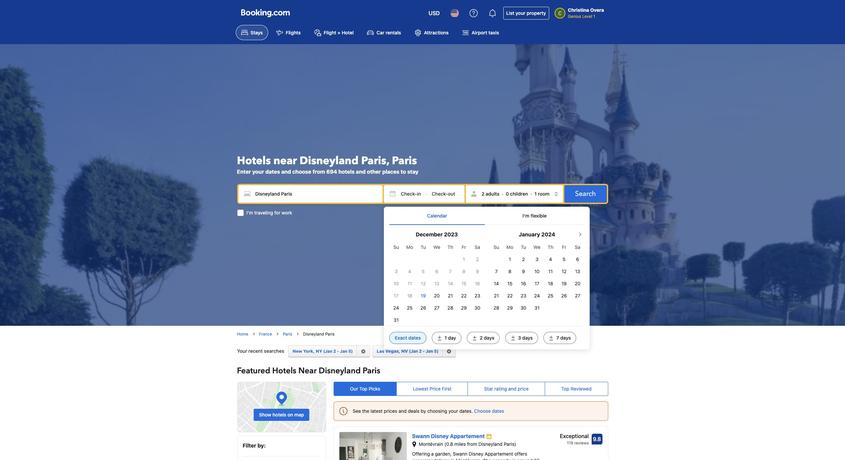 Task type: vqa. For each thing, say whether or not it's contained in the screenshot.
1st How
no



Task type: locate. For each thing, give the bounding box(es) containing it.
top right our
[[359, 386, 367, 392]]

paris,
[[361, 153, 389, 168]]

6 December 2023 checkbox
[[435, 269, 438, 274]]

check- down stay
[[401, 191, 417, 197]]

31 December 2023 checkbox
[[394, 317, 399, 323]]

your left dates.
[[449, 408, 458, 414]]

and
[[281, 169, 291, 175], [356, 169, 366, 175], [508, 386, 516, 392], [399, 408, 407, 414]]

tab list
[[389, 207, 585, 225]]

your right enter
[[252, 169, 264, 175]]

None search field
[[237, 184, 608, 350]]

10 for 10 option
[[535, 269, 540, 274]]

tab list containing calendar
[[389, 207, 585, 225]]

28 down 21 option
[[448, 305, 453, 311]]

1 - from the left
[[337, 349, 339, 354]]

we
[[433, 244, 440, 250], [534, 244, 541, 250]]

1 vertical spatial dates
[[408, 335, 421, 341]]

swann inside offering a garden, swann disney appartement offers accommodations in montévrain. the property is around 2
[[453, 451, 467, 457]]

1 horizontal spatial +
[[444, 186, 447, 192]]

first
[[442, 386, 452, 392]]

11
[[548, 269, 553, 274], [408, 281, 412, 286]]

0 horizontal spatial 16
[[475, 281, 480, 286]]

6 up 13 december 2023 checkbox
[[435, 269, 438, 274]]

jan inside new york, ny (jan 2 - jan 5)
[[340, 349, 347, 354]]

8 December 2023 checkbox
[[462, 269, 465, 274]]

(jan for las vegas, nv
[[409, 349, 418, 354]]

paris up searches
[[283, 332, 292, 337]]

offers
[[515, 451, 527, 457]]

status
[[334, 402, 608, 421]]

hotels left the on
[[273, 412, 286, 418]]

fr for january 2024
[[562, 244, 566, 250]]

1 horizontal spatial 5)
[[434, 349, 439, 354]]

2 january 2024 element from the left
[[490, 241, 585, 314]]

1 tu from the left
[[421, 244, 426, 250]]

i'm inside 'button'
[[523, 213, 529, 219]]

booking.com online hotel reservations image
[[241, 9, 290, 17]]

1 9 from the left
[[476, 269, 479, 274]]

20 up "27" option
[[434, 293, 440, 299]]

14 down "7 december 2023" "option" at the bottom of the page
[[448, 281, 453, 286]]

0 horizontal spatial 11
[[408, 281, 412, 286]]

28 down 21 january 2024 option
[[494, 305, 499, 311]]

2 mo from the left
[[507, 244, 513, 250]]

15 January 2024 checkbox
[[508, 281, 513, 286]]

0 vertical spatial 19
[[562, 281, 567, 286]]

16 for the 16 option
[[521, 281, 526, 286]]

1 vertical spatial swann
[[453, 451, 467, 457]]

0 horizontal spatial 6
[[435, 269, 438, 274]]

appartement up the the
[[485, 451, 513, 457]]

places
[[382, 169, 399, 175]]

0 horizontal spatial 17
[[394, 293, 399, 299]]

svg image left check-in
[[389, 191, 396, 197]]

1 horizontal spatial 6
[[576, 256, 579, 262]]

1 horizontal spatial (jan
[[409, 349, 418, 354]]

from
[[313, 169, 325, 175], [467, 441, 477, 447]]

i'm left flexible
[[523, 213, 529, 219]]

15
[[461, 281, 466, 286], [508, 281, 513, 286]]

11 up 18 option
[[408, 281, 412, 286]]

2 days from the left
[[522, 335, 533, 341]]

27
[[575, 293, 580, 299], [434, 305, 440, 311]]

(jan down exact dates
[[409, 349, 418, 354]]

1 horizontal spatial 25
[[548, 293, 553, 299]]

paris
[[392, 153, 417, 168], [283, 332, 292, 337], [325, 332, 335, 337], [363, 365, 380, 377]]

2
[[482, 191, 485, 197], [476, 256, 479, 262], [522, 256, 525, 262], [480, 335, 483, 341], [333, 349, 336, 354], [419, 349, 422, 354]]

1 su from the left
[[393, 244, 399, 250]]

usd
[[429, 10, 440, 16]]

1 vertical spatial 26
[[420, 305, 426, 311]]

5 for 5 december 2023 checkbox at the bottom of the page
[[422, 269, 425, 274]]

17 for '17 december 2023' option
[[394, 293, 399, 299]]

25 down '18 january 2024' checkbox
[[548, 293, 553, 299]]

1 vertical spatial 25
[[407, 305, 413, 311]]

13
[[575, 269, 580, 274], [434, 281, 439, 286]]

5) for new york, ny
[[348, 349, 353, 354]]

30 for 30 checkbox at the right of page
[[475, 305, 480, 311]]

disneyland up 694
[[300, 153, 359, 168]]

1 vertical spatial hotels
[[273, 412, 286, 418]]

3 up 10 checkbox
[[395, 269, 398, 274]]

1 21 from the left
[[448, 293, 453, 299]]

3 for 3 'checkbox' on the bottom
[[536, 256, 539, 262]]

1 horizontal spatial dates
[[408, 335, 421, 341]]

+ left "out"
[[444, 186, 447, 192]]

jan for las vegas, nv
[[426, 349, 433, 354]]

hotels inside button
[[273, 412, 286, 418]]

4 up 11 december 2023 option
[[408, 269, 411, 274]]

0 horizontal spatial 22
[[461, 293, 467, 299]]

0 horizontal spatial jan
[[340, 349, 347, 354]]

su
[[393, 244, 399, 250], [494, 244, 499, 250]]

2 16 from the left
[[521, 281, 526, 286]]

jan inside las vegas, nv (jan 2 - jan 5)
[[426, 349, 433, 354]]

0 vertical spatial 3
[[536, 256, 539, 262]]

hotels down searches
[[272, 365, 296, 377]]

1 15 from the left
[[461, 281, 466, 286]]

5)
[[348, 349, 353, 354], [434, 349, 439, 354]]

in down garden,
[[451, 458, 455, 460]]

0 vertical spatial 25
[[548, 293, 553, 299]]

0 horizontal spatial 25
[[407, 305, 413, 311]]

19 January 2024 checkbox
[[562, 281, 567, 286]]

0 horizontal spatial dates
[[265, 169, 280, 175]]

0 horizontal spatial 18
[[407, 293, 412, 299]]

property inside offering a garden, swann disney appartement offers accommodations in montévrain. the property is around 2
[[493, 458, 511, 460]]

1 january 2024 element from the left
[[389, 241, 484, 326]]

las
[[377, 349, 384, 354]]

16 January 2024 checkbox
[[521, 281, 526, 286]]

14 for 14 december 2023 option
[[448, 281, 453, 286]]

vegas, nv
[[386, 349, 408, 354]]

car
[[377, 30, 385, 36]]

1 vertical spatial appartement
[[485, 451, 513, 457]]

your inside hotels near disneyland paris, paris enter your dates and choose from 694 hotels and other places to stay
[[252, 169, 264, 175]]

1 horizontal spatial property
[[527, 10, 546, 16]]

25 down 18 option
[[407, 305, 413, 311]]

15 up 22 checkbox
[[461, 281, 466, 286]]

21
[[448, 293, 453, 299], [494, 293, 499, 299]]

2 adults · 0 children · 1 room
[[482, 191, 550, 197]]

(jan right york, ny at the bottom left of page
[[323, 349, 332, 354]]

13 down 6 december 2023 checkbox
[[434, 281, 439, 286]]

14
[[448, 281, 453, 286], [494, 281, 499, 286]]

20
[[575, 281, 581, 286], [434, 293, 440, 299]]

5) left las vegas,&nbsp;nv
 - remove this item from your recent searches image
[[434, 349, 439, 354]]

1 horizontal spatial 22
[[507, 293, 513, 299]]

fr for december 2023
[[462, 244, 466, 250]]

0 vertical spatial property
[[527, 10, 546, 16]]

1 December 2023 checkbox
[[463, 256, 465, 262]]

i'm for i'm traveling for work
[[246, 210, 253, 216]]

26 down 19 january 2024 option
[[561, 293, 567, 299]]

0 vertical spatial hotels
[[237, 153, 271, 168]]

23 up the 30 january 2024 option
[[521, 293, 526, 299]]

january 2024 element for december
[[389, 241, 484, 326]]

1 svg image from the left
[[389, 191, 396, 197]]

january 2024 element
[[389, 241, 484, 326], [490, 241, 585, 314]]

13 down 6 checkbox
[[575, 269, 580, 274]]

in down stay
[[417, 191, 421, 197]]

hotels right 694
[[338, 169, 355, 175]]

2 15 from the left
[[508, 281, 513, 286]]

0 horizontal spatial 20
[[434, 293, 440, 299]]

18 down 11 december 2023 option
[[407, 293, 412, 299]]

1 horizontal spatial 14
[[494, 281, 499, 286]]

1 horizontal spatial 28
[[494, 305, 499, 311]]

21 up 28 december 2023 checkbox
[[448, 293, 453, 299]]

1 jan from the left
[[340, 349, 347, 354]]

24
[[534, 293, 540, 299], [393, 305, 399, 311]]

sa up 2 december 2023 checkbox at the bottom of the page
[[475, 244, 480, 250]]

0 horizontal spatial 29
[[461, 305, 467, 311]]

19 down 12 january 2024 checkbox
[[562, 281, 567, 286]]

5) left 'new york,&nbsp;ny
 - remove this item from your recent searches' icon on the bottom left of page
[[348, 349, 353, 354]]

1 mo from the left
[[406, 244, 413, 250]]

days
[[484, 335, 494, 341], [522, 335, 533, 341], [560, 335, 571, 341]]

we down december 2023
[[433, 244, 440, 250]]

10 down 3 'checkbox' on the bottom
[[535, 269, 540, 274]]

22 down 15 option
[[461, 293, 467, 299]]

0 horizontal spatial we
[[433, 244, 440, 250]]

disneyland paris
[[303, 332, 335, 337]]

su up 7 january 2024 option
[[494, 244, 499, 250]]

0 horizontal spatial top
[[359, 386, 367, 392]]

1 (jan from the left
[[323, 349, 332, 354]]

26 December 2023 checkbox
[[420, 305, 426, 311]]

room
[[538, 191, 550, 197]]

accommodations
[[412, 458, 450, 460]]

7 for 7 january 2024 option
[[495, 269, 498, 274]]

mo
[[406, 244, 413, 250], [507, 244, 513, 250]]

2 29 from the left
[[507, 305, 513, 311]]

1 check- from the left
[[401, 191, 417, 197]]

0 vertical spatial 11
[[548, 269, 553, 274]]

2 check- from the left
[[432, 191, 448, 197]]

1 vertical spatial 27
[[434, 305, 440, 311]]

dates down near
[[265, 169, 280, 175]]

2 horizontal spatial your
[[516, 10, 526, 16]]

3 days from the left
[[560, 335, 571, 341]]

1 horizontal spatial 29
[[507, 305, 513, 311]]

2 - from the left
[[423, 349, 425, 354]]

30
[[475, 305, 480, 311], [521, 305, 526, 311]]

1 sa from the left
[[475, 244, 480, 250]]

1 vertical spatial 18
[[407, 293, 412, 299]]

th down 2023
[[448, 244, 453, 250]]

2 · from the left
[[531, 191, 532, 197]]

2 inside new york, ny (jan 2 - jan 5)
[[333, 349, 336, 354]]

1 vertical spatial 20
[[434, 293, 440, 299]]

sa
[[475, 244, 480, 250], [575, 244, 580, 250]]

0 vertical spatial swann
[[412, 433, 430, 439]]

th up 4 option
[[548, 244, 553, 250]]

1 horizontal spatial check-
[[432, 191, 448, 197]]

deals
[[408, 408, 420, 414]]

price
[[430, 386, 441, 392]]

1 vertical spatial disney
[[469, 451, 483, 457]]

25 December 2023 checkbox
[[407, 305, 413, 311]]

taxis
[[489, 30, 499, 36]]

fr up 5 january 2024 checkbox
[[562, 244, 566, 250]]

5 up 12 january 2024 checkbox
[[563, 256, 566, 262]]

2 9 from the left
[[522, 269, 525, 274]]

top
[[359, 386, 367, 392], [561, 386, 570, 392]]

disneyland up york, ny at the bottom left of page
[[303, 332, 324, 337]]

0 horizontal spatial check-
[[401, 191, 417, 197]]

0 horizontal spatial (jan
[[323, 349, 332, 354]]

5) inside las vegas, nv (jan 2 - jan 5)
[[434, 349, 439, 354]]

1
[[593, 14, 595, 19], [535, 191, 537, 197], [463, 256, 465, 262], [509, 256, 511, 262], [445, 335, 447, 341]]

7 up 14 january 2024 checkbox
[[495, 269, 498, 274]]

1 we from the left
[[433, 244, 440, 250]]

2 horizontal spatial 3
[[536, 256, 539, 262]]

7 right 3 days
[[557, 335, 559, 341]]

2 th from the left
[[548, 244, 553, 250]]

we for december
[[433, 244, 440, 250]]

12 down 5 january 2024 checkbox
[[562, 269, 567, 274]]

2 28 from the left
[[494, 305, 499, 311]]

days for 7 days
[[560, 335, 571, 341]]

24 down '17 december 2023' option
[[393, 305, 399, 311]]

su for december 2023
[[393, 244, 399, 250]]

svg image left "out"
[[432, 191, 439, 197]]

1 horizontal spatial 7
[[495, 269, 498, 274]]

hotels inside hotels near disneyland paris, paris enter your dates and choose from 694 hotels and other places to stay
[[338, 169, 355, 175]]

0 vertical spatial 18
[[548, 281, 553, 286]]

1 horizontal spatial top
[[561, 386, 570, 392]]

2 we from the left
[[534, 244, 541, 250]]

dates.
[[459, 408, 473, 414]]

hotel
[[342, 30, 354, 36]]

8 up 15 january 2024 option
[[509, 269, 511, 274]]

airport taxis link
[[457, 25, 505, 40]]

25 January 2024 checkbox
[[548, 293, 553, 299]]

12 for 12 january 2024 checkbox
[[562, 269, 567, 274]]

7 up 14 december 2023 option
[[449, 269, 452, 274]]

0 horizontal spatial 15
[[461, 281, 466, 286]]

fr up 1 option
[[462, 244, 466, 250]]

· left 0 at the top right of page
[[502, 191, 503, 197]]

disney up montévrain.
[[469, 451, 483, 457]]

- inside new york, ny (jan 2 - jan 5)
[[337, 349, 339, 354]]

24 January 2024 checkbox
[[534, 293, 540, 299]]

search button
[[564, 185, 607, 203]]

2 5) from the left
[[434, 349, 439, 354]]

(jan inside las vegas, nv (jan 2 - jan 5)
[[409, 349, 418, 354]]

1 5) from the left
[[348, 349, 353, 354]]

31 for 31 january 2024 checkbox
[[535, 305, 540, 311]]

11 up '18 january 2024' checkbox
[[548, 269, 553, 274]]

2 December 2023 checkbox
[[476, 256, 479, 262]]

2 sa from the left
[[575, 244, 580, 250]]

2 su from the left
[[494, 244, 499, 250]]

23
[[475, 293, 480, 299], [521, 293, 526, 299]]

30 down 23 option at right bottom
[[521, 305, 526, 311]]

1 8 from the left
[[462, 269, 465, 274]]

2 (jan from the left
[[409, 349, 418, 354]]

1 top from the left
[[359, 386, 367, 392]]

i'm traveling for work
[[246, 210, 292, 216]]

1 vertical spatial in
[[451, 458, 455, 460]]

0 horizontal spatial 5
[[422, 269, 425, 274]]

2 14 from the left
[[494, 281, 499, 286]]

2 horizontal spatial days
[[560, 335, 571, 341]]

11 December 2023 checkbox
[[408, 281, 412, 286]]

su up 3 checkbox
[[393, 244, 399, 250]]

8 up 15 option
[[462, 269, 465, 274]]

swann disney appartement
[[412, 433, 486, 439]]

5) inside new york, ny (jan 2 - jan 5)
[[348, 349, 353, 354]]

svg image for check-in
[[389, 191, 396, 197]]

24 down the 17 option at right
[[534, 293, 540, 299]]

check-out
[[432, 191, 455, 197]]

(jan inside new york, ny (jan 2 - jan 5)
[[323, 349, 332, 354]]

1 horizontal spatial ·
[[531, 191, 532, 197]]

-
[[337, 349, 339, 354], [423, 349, 425, 354]]

svg image
[[389, 191, 396, 197], [432, 191, 439, 197]]

12 for 12 december 2023 checkbox
[[421, 281, 426, 286]]

0 horizontal spatial 19
[[421, 293, 426, 299]]

2 tu from the left
[[521, 244, 526, 250]]

9 up the 16 option
[[522, 269, 525, 274]]

stay
[[407, 169, 419, 175]]

and left price
[[508, 386, 516, 392]]

your
[[237, 348, 247, 354]]

- left las vegas,&nbsp;nv
 - remove this item from your recent searches image
[[423, 349, 425, 354]]

paris up 'to' at the top left of page
[[392, 153, 417, 168]]

jan left las vegas,&nbsp;nv
 - remove this item from your recent searches image
[[426, 349, 433, 354]]

1 14 from the left
[[448, 281, 453, 286]]

29 for 29 january 2024 "option"
[[507, 305, 513, 311]]

1 28 from the left
[[448, 305, 453, 311]]

1 horizontal spatial 12
[[562, 269, 567, 274]]

your
[[516, 10, 526, 16], [252, 169, 264, 175], [449, 408, 458, 414]]

1 horizontal spatial hotels
[[338, 169, 355, 175]]

1 horizontal spatial days
[[522, 335, 533, 341]]

2 22 from the left
[[507, 293, 513, 299]]

28
[[448, 305, 453, 311], [494, 305, 499, 311]]

26
[[561, 293, 567, 299], [420, 305, 426, 311]]

0 horizontal spatial 3
[[395, 269, 398, 274]]

17 down 10 checkbox
[[394, 293, 399, 299]]

sa up 6 checkbox
[[575, 244, 580, 250]]

3 down the 30 january 2024 option
[[518, 335, 521, 341]]

3 December 2023 checkbox
[[395, 269, 398, 274]]

jan left 'new york,&nbsp;ny
 - remove this item from your recent searches' icon on the bottom left of page
[[340, 349, 347, 354]]

- inside las vegas, nv (jan 2 - jan 5)
[[423, 349, 425, 354]]

2 fr from the left
[[562, 244, 566, 250]]

18 for 18 option
[[407, 293, 412, 299]]

near
[[274, 153, 297, 168]]

25 for 25 checkbox
[[548, 293, 553, 299]]

1 horizontal spatial 20
[[575, 281, 581, 286]]

0 horizontal spatial 26
[[420, 305, 426, 311]]

your right list
[[516, 10, 526, 16]]

0 horizontal spatial 14
[[448, 281, 453, 286]]

12 down 5 december 2023 checkbox at the bottom of the page
[[421, 281, 426, 286]]

disney inside offering a garden, swann disney appartement offers accommodations in montévrain. the property is around 2
[[469, 451, 483, 457]]

+ left hotel
[[338, 30, 341, 36]]

- for new york, ny
[[337, 349, 339, 354]]

i'm flexible button
[[485, 207, 585, 225]]

1 days from the left
[[484, 335, 494, 341]]

18 for '18 january 2024' checkbox
[[548, 281, 553, 286]]

0 vertical spatial 27
[[575, 293, 580, 299]]

swann up montévrain
[[412, 433, 430, 439]]

other
[[367, 169, 381, 175]]

1 horizontal spatial 19
[[562, 281, 567, 286]]

0 horizontal spatial th
[[448, 244, 453, 250]]

13 January 2024 checkbox
[[575, 269, 580, 274]]

property left is
[[493, 458, 511, 460]]

hotels
[[237, 153, 271, 168], [272, 365, 296, 377]]

1 vertical spatial property
[[493, 458, 511, 460]]

0 horizontal spatial 10
[[394, 281, 399, 286]]

1 vertical spatial your
[[252, 169, 264, 175]]

2 horizontal spatial dates
[[492, 408, 504, 414]]

dates right choose
[[492, 408, 504, 414]]

0 horizontal spatial 28
[[448, 305, 453, 311]]

check- up calendar button
[[432, 191, 448, 197]]

1 horizontal spatial 15
[[508, 281, 513, 286]]

23 for the 23 december 2023 checkbox
[[475, 293, 480, 299]]

Type your destination search field
[[238, 185, 383, 203]]

see the latest prices and deals by choosing your dates. choose dates
[[353, 408, 504, 414]]

2 8 from the left
[[509, 269, 511, 274]]

su for january 2024
[[494, 244, 499, 250]]

27 down 20 january 2024 checkbox
[[575, 293, 580, 299]]

1 vertical spatial 12
[[421, 281, 426, 286]]

1 horizontal spatial your
[[449, 408, 458, 414]]

2 30 from the left
[[521, 305, 526, 311]]

9
[[476, 269, 479, 274], [522, 269, 525, 274]]

6
[[576, 256, 579, 262], [435, 269, 438, 274]]

8
[[462, 269, 465, 274], [509, 269, 511, 274]]

appartement
[[450, 433, 485, 439], [485, 451, 513, 457]]

15 for 15 january 2024 option
[[508, 281, 513, 286]]

france
[[259, 332, 272, 337]]

25 for 25 december 2023 checkbox
[[407, 305, 413, 311]]

the
[[483, 458, 491, 460]]

0 vertical spatial 26
[[561, 293, 567, 299]]

1 th from the left
[[448, 244, 453, 250]]

las vegas,&nbsp;nv
 - remove this item from your recent searches image
[[447, 349, 451, 354]]

13 December 2023 checkbox
[[434, 281, 439, 286]]

4
[[549, 256, 552, 262], [408, 269, 411, 274]]

and left other on the top of the page
[[356, 169, 366, 175]]

2 inside las vegas, nv (jan 2 - jan 5)
[[419, 349, 422, 354]]

i'm
[[246, 210, 253, 216], [523, 213, 529, 219]]

1 horizontal spatial disney
[[469, 451, 483, 457]]

1 vertical spatial 10
[[394, 281, 399, 286]]

and left deals
[[399, 408, 407, 414]]

1 horizontal spatial january 2024 element
[[490, 241, 585, 314]]

1 16 from the left
[[475, 281, 480, 286]]

19 December 2023 checkbox
[[421, 293, 426, 299]]

3 for 3 checkbox
[[395, 269, 398, 274]]

1 22 from the left
[[461, 293, 467, 299]]

9 up 16 checkbox
[[476, 269, 479, 274]]

january
[[519, 231, 540, 238]]

1 horizontal spatial 21
[[494, 293, 499, 299]]

0 horizontal spatial days
[[484, 335, 494, 341]]

0 horizontal spatial i'm
[[246, 210, 253, 216]]

- left 'new york,&nbsp;ny
 - remove this item from your recent searches' icon on the bottom left of page
[[337, 349, 339, 354]]

1 30 from the left
[[475, 305, 480, 311]]

0 vertical spatial +
[[338, 30, 341, 36]]

in inside search field
[[417, 191, 421, 197]]

th for 2024
[[548, 244, 553, 250]]

a
[[431, 451, 434, 457]]

1 horizontal spatial 17
[[535, 281, 539, 286]]

featured
[[237, 365, 270, 377]]

19 down 12 december 2023 checkbox
[[421, 293, 426, 299]]

4 up 11 option
[[549, 256, 552, 262]]

0 vertical spatial 10
[[535, 269, 540, 274]]

2 21 from the left
[[494, 293, 499, 299]]

20 December 2023 checkbox
[[434, 293, 440, 299]]

15 down 8 checkbox
[[508, 281, 513, 286]]

5 up 12 december 2023 checkbox
[[422, 269, 425, 274]]

1 vertical spatial 13
[[434, 281, 439, 286]]

0 vertical spatial 24
[[534, 293, 540, 299]]

0 horizontal spatial property
[[493, 458, 511, 460]]

sa for december 2023
[[475, 244, 480, 250]]

12
[[562, 269, 567, 274], [421, 281, 426, 286]]

9 January 2024 checkbox
[[522, 269, 525, 274]]

31 January 2024 checkbox
[[535, 305, 540, 311]]

from right miles
[[467, 441, 477, 447]]

disney up montévrain
[[431, 433, 449, 439]]

23 for 23 option at right bottom
[[521, 293, 526, 299]]

1 vertical spatial 6
[[435, 269, 438, 274]]

0 horizontal spatial january 2024 element
[[389, 241, 484, 326]]

9 for 9 option
[[476, 269, 479, 274]]

20 January 2024 checkbox
[[575, 281, 581, 286]]

1 fr from the left
[[462, 244, 466, 250]]

21 December 2023 checkbox
[[448, 293, 453, 299]]

0 horizontal spatial 8
[[462, 269, 465, 274]]

choosing
[[427, 408, 447, 414]]

22 January 2024 checkbox
[[507, 293, 513, 299]]

6 January 2024 checkbox
[[576, 256, 579, 262]]

0 horizontal spatial fr
[[462, 244, 466, 250]]

19 for 19 december 2023 option
[[421, 293, 426, 299]]

none search field containing search
[[237, 184, 608, 350]]

car rentals
[[377, 30, 401, 36]]

mo up the 1 january 2024 checkbox on the bottom of the page
[[507, 244, 513, 250]]

france link
[[259, 331, 272, 337]]

0 vertical spatial dates
[[265, 169, 280, 175]]

7 for "7 december 2023" "option" at the bottom of the page
[[449, 269, 452, 274]]

flight + hotel link
[[309, 25, 359, 40]]

26 down 19 december 2023 option
[[420, 305, 426, 311]]

5 for 5 january 2024 checkbox
[[563, 256, 566, 262]]

tu down the december
[[421, 244, 426, 250]]

attractions
[[424, 30, 449, 36]]

20 up 27 january 2024 option
[[575, 281, 581, 286]]

disneyland paris link
[[303, 332, 335, 337]]

car rentals link
[[362, 25, 406, 40]]

check- for out
[[432, 191, 448, 197]]

2 jan from the left
[[426, 349, 433, 354]]

in
[[417, 191, 421, 197], [451, 458, 455, 460]]

mo for january
[[507, 244, 513, 250]]

5 January 2024 checkbox
[[563, 256, 566, 262]]

your recent searches
[[237, 348, 284, 354]]

1 horizontal spatial 5
[[563, 256, 566, 262]]

1 23 from the left
[[475, 293, 480, 299]]

2 svg image from the left
[[432, 191, 439, 197]]

1 vertical spatial from
[[467, 441, 477, 447]]

tu up 2 january 2024 option
[[521, 244, 526, 250]]

3 up 10 option
[[536, 256, 539, 262]]

flexible
[[531, 213, 547, 219]]

0 horizontal spatial su
[[393, 244, 399, 250]]

montévrain
[[419, 441, 443, 447]]

0 horizontal spatial sa
[[475, 244, 480, 250]]

1 vertical spatial 4
[[408, 269, 411, 274]]

swann down miles
[[453, 451, 467, 457]]

top left reviewed
[[561, 386, 570, 392]]

2 23 from the left
[[521, 293, 526, 299]]

22 for 22 option
[[507, 293, 513, 299]]

1 horizontal spatial i'm
[[523, 213, 529, 219]]

0 horizontal spatial hotels
[[237, 153, 271, 168]]

1 29 from the left
[[461, 305, 467, 311]]



Task type: describe. For each thing, give the bounding box(es) containing it.
27 December 2023 checkbox
[[434, 305, 440, 311]]

work
[[282, 210, 292, 216]]

days for 3 days
[[522, 335, 533, 341]]

filter by:
[[243, 443, 266, 449]]

0 vertical spatial appartement
[[450, 433, 485, 439]]

9 December 2023 checkbox
[[476, 269, 479, 274]]

disneyland up the the
[[479, 441, 503, 447]]

16 December 2023 checkbox
[[475, 281, 480, 286]]

stays
[[251, 30, 263, 36]]

16 for 16 checkbox
[[475, 281, 480, 286]]

prices
[[384, 408, 397, 414]]

1 inside christina overa genius level 1
[[593, 14, 595, 19]]

choose
[[292, 169, 311, 175]]

disneyland inside hotels near disneyland paris, paris enter your dates and choose from 694 hotels and other places to stay
[[300, 153, 359, 168]]

days for 2 days
[[484, 335, 494, 341]]

scored 9.8 element
[[592, 434, 602, 445]]

attractions link
[[409, 25, 454, 40]]

4 for 4 checkbox
[[408, 269, 411, 274]]

dates inside status
[[492, 408, 504, 414]]

0 vertical spatial disney
[[431, 433, 449, 439]]

17 January 2024 checkbox
[[535, 281, 539, 286]]

17 December 2023 checkbox
[[394, 293, 399, 299]]

4 December 2023 checkbox
[[408, 269, 411, 274]]

see
[[353, 408, 361, 414]]

21 for 21 option
[[448, 293, 453, 299]]

31 for the '31' checkbox
[[394, 317, 399, 323]]

exceptional
[[560, 433, 589, 439]]

29 December 2023 checkbox
[[461, 305, 467, 311]]

usd button
[[425, 5, 444, 21]]

adults
[[486, 191, 499, 197]]

hotels near disneyland paris, paris enter your dates and choose from 694 hotels and other places to stay
[[237, 153, 419, 175]]

30 December 2023 checkbox
[[475, 305, 480, 311]]

11 for 11 option
[[548, 269, 553, 274]]

christina
[[568, 7, 589, 13]]

rentals
[[386, 30, 401, 36]]

694
[[326, 169, 337, 175]]

12 December 2023 checkbox
[[421, 281, 426, 286]]

from inside hotels near disneyland paris, paris enter your dates and choose from 694 hotels and other places to stay
[[313, 169, 325, 175]]

january 2024 element for january
[[490, 241, 585, 314]]

sa for january 2024
[[575, 244, 580, 250]]

2024
[[541, 231, 555, 238]]

exact
[[395, 335, 407, 341]]

11 January 2024 checkbox
[[548, 269, 553, 274]]

disneyland up our
[[319, 365, 361, 377]]

your inside the list your property link
[[516, 10, 526, 16]]

recent
[[248, 348, 263, 354]]

list your property
[[506, 10, 546, 16]]

flight + hotel
[[324, 30, 354, 36]]

lowest
[[413, 386, 428, 392]]

4 January 2024 checkbox
[[549, 256, 552, 262]]

traveling
[[254, 210, 273, 216]]

offering a garden, swann disney appartement offers accommodations in montévrain. the property is around 2
[[412, 451, 547, 460]]

genius
[[568, 14, 581, 19]]

paris up new york, ny (jan 2 - jan 5)
[[325, 332, 335, 337]]

(0.8
[[445, 441, 453, 447]]

29 January 2024 checkbox
[[507, 305, 513, 311]]

4 for 4 option
[[549, 256, 552, 262]]

8 January 2024 checkbox
[[509, 269, 511, 274]]

dates inside hotels near disneyland paris, paris enter your dates and choose from 694 hotels and other places to stay
[[265, 169, 280, 175]]

24 December 2023 checkbox
[[393, 305, 399, 311]]

day
[[448, 335, 456, 341]]

3 January 2024 checkbox
[[536, 256, 539, 262]]

list your property link
[[503, 7, 549, 20]]

1 vertical spatial +
[[444, 186, 447, 192]]

tu for january 2024
[[521, 244, 526, 250]]

on
[[288, 412, 293, 418]]

7 days
[[557, 335, 571, 341]]

7 December 2023 checkbox
[[449, 269, 452, 274]]

top reviewed
[[561, 386, 592, 392]]

paris link
[[283, 331, 292, 337]]

december 2023
[[416, 231, 458, 238]]

9 for 9 option
[[522, 269, 525, 274]]

5 December 2023 checkbox
[[422, 269, 425, 274]]

24 for the 24 january 2024 option
[[534, 293, 540, 299]]

th for 2023
[[448, 244, 453, 250]]

2 horizontal spatial 7
[[557, 335, 559, 341]]

1 January 2024 checkbox
[[509, 256, 511, 262]]

paris up the picks
[[363, 365, 380, 377]]

new
[[293, 349, 302, 354]]

tu for december 2023
[[421, 244, 426, 250]]

2 days
[[480, 335, 494, 341]]

jan for new york, ny
[[340, 349, 347, 354]]

23 January 2024 checkbox
[[521, 293, 526, 299]]

21 for 21 january 2024 option
[[494, 293, 499, 299]]

3 days
[[518, 335, 533, 341]]

9.8
[[593, 436, 601, 442]]

exceptional 119 reviews
[[560, 433, 589, 446]]

11 for 11 december 2023 option
[[408, 281, 412, 286]]

paris)
[[504, 441, 516, 447]]

december
[[416, 231, 443, 238]]

out
[[448, 191, 455, 197]]

choose dates button
[[474, 408, 504, 415]]

choose
[[474, 408, 491, 414]]

list
[[506, 10, 514, 16]]

appartement inside offering a garden, swann disney appartement offers accommodations in montévrain. the property is around 2
[[485, 451, 513, 457]]

las vegas, nv (jan 2 - jan 5)
[[377, 349, 439, 354]]

28 December 2023 checkbox
[[448, 305, 453, 311]]

is
[[513, 458, 516, 460]]

14 January 2024 checkbox
[[494, 281, 499, 286]]

15 for 15 option
[[461, 281, 466, 286]]

5) for las vegas, nv
[[434, 349, 439, 354]]

17 for the 17 option at right
[[535, 281, 539, 286]]

property inside the list your property link
[[527, 10, 546, 16]]

1 vertical spatial hotels
[[272, 365, 296, 377]]

- for las vegas, nv
[[423, 349, 425, 354]]

2023
[[444, 231, 458, 238]]

18 December 2023 checkbox
[[407, 293, 412, 299]]

lowest price first
[[413, 386, 452, 392]]

level
[[582, 14, 592, 19]]

27 for "27" option
[[434, 305, 440, 311]]

22 December 2023 checkbox
[[461, 293, 467, 299]]

10 December 2023 checkbox
[[394, 281, 399, 286]]

12 January 2024 checkbox
[[562, 269, 567, 274]]

13 for 13 option at the bottom right of page
[[575, 269, 580, 274]]

20 for 20 january 2024 checkbox
[[575, 281, 581, 286]]

and inside status
[[399, 408, 407, 414]]

2 top from the left
[[561, 386, 570, 392]]

1 day
[[445, 335, 456, 341]]

i'm flexible
[[523, 213, 547, 219]]

6 for 6 december 2023 checkbox
[[435, 269, 438, 274]]

2 vertical spatial 3
[[518, 335, 521, 341]]

featured hotels near disneyland paris
[[237, 365, 380, 377]]

home
[[237, 332, 248, 337]]

montévrain.
[[456, 458, 482, 460]]

airport taxis
[[472, 30, 499, 36]]

miles
[[454, 441, 466, 447]]

in inside offering a garden, swann disney appartement offers accommodations in montévrain. the property is around 2
[[451, 458, 455, 460]]

christina overa genius level 1
[[568, 7, 604, 19]]

around
[[517, 458, 533, 460]]

1 horizontal spatial from
[[467, 441, 477, 447]]

30 for the 30 january 2024 option
[[521, 305, 526, 311]]

10 January 2024 checkbox
[[535, 269, 540, 274]]

star
[[484, 386, 493, 392]]

14 for 14 january 2024 checkbox
[[494, 281, 499, 286]]

27 January 2024 checkbox
[[575, 293, 580, 299]]

28 for 28 january 2024 option
[[494, 305, 499, 311]]

10 for 10 checkbox
[[394, 281, 399, 286]]

calendar button
[[389, 207, 485, 225]]

check- for in
[[401, 191, 417, 197]]

2 January 2024 checkbox
[[522, 256, 525, 262]]

14 December 2023 checkbox
[[448, 281, 453, 286]]

price
[[518, 386, 529, 392]]

30 January 2024 checkbox
[[521, 305, 526, 311]]

and down near
[[281, 169, 291, 175]]

january 2024
[[519, 231, 555, 238]]

filter
[[243, 443, 256, 449]]

i'm for i'm flexible
[[523, 213, 529, 219]]

star rating and price
[[484, 386, 529, 392]]

we for january
[[534, 244, 541, 250]]

show
[[259, 412, 271, 418]]

searches
[[264, 348, 284, 354]]

flight
[[324, 30, 336, 36]]

stays link
[[236, 25, 268, 40]]

rating
[[494, 386, 507, 392]]

15 December 2023 checkbox
[[461, 281, 466, 286]]

7 January 2024 checkbox
[[495, 269, 498, 274]]

29 for 29 december 2023 option
[[461, 305, 467, 311]]

24 for "24" option
[[393, 305, 399, 311]]

1 · from the left
[[502, 191, 503, 197]]

show hotels on map
[[259, 412, 304, 418]]

flights
[[286, 30, 301, 36]]

garden,
[[435, 451, 452, 457]]

22 for 22 checkbox
[[461, 293, 467, 299]]

near
[[298, 365, 317, 377]]

(jan for new york, ny
[[323, 349, 332, 354]]

mo for december
[[406, 244, 413, 250]]

0 horizontal spatial +
[[338, 30, 341, 36]]

1 horizontal spatial 26
[[561, 293, 567, 299]]

19 for 19 january 2024 option
[[562, 281, 567, 286]]

20 for 20 december 2023 checkbox
[[434, 293, 440, 299]]

13 for 13 december 2023 checkbox
[[434, 281, 439, 286]]

18 January 2024 checkbox
[[548, 281, 553, 286]]

26 January 2024 checkbox
[[561, 293, 567, 299]]

your inside status
[[449, 408, 458, 414]]

28 for 28 december 2023 checkbox
[[448, 305, 453, 311]]

swann disney appartement, hotel near disneyland paris, montévrain image
[[339, 432, 407, 460]]

23 December 2023 checkbox
[[475, 293, 480, 299]]

status containing see the latest prices and deals by choosing your dates.
[[334, 402, 608, 421]]

0
[[506, 191, 509, 197]]

new york,&nbsp;ny
 - remove this item from your recent searches image
[[361, 349, 366, 354]]

svg image for check-out
[[432, 191, 439, 197]]

reviews
[[574, 441, 589, 446]]

6 for 6 checkbox
[[576, 256, 579, 262]]

overa
[[590, 7, 604, 13]]

28 January 2024 checkbox
[[494, 305, 499, 311]]

27 for 27 january 2024 option
[[575, 293, 580, 299]]

show hotels on map button
[[254, 409, 309, 421]]

hotels inside hotels near disneyland paris, paris enter your dates and choose from 694 hotels and other places to stay
[[237, 153, 271, 168]]

paris inside hotels near disneyland paris, paris enter your dates and choose from 694 hotels and other places to stay
[[392, 153, 417, 168]]

latest
[[371, 408, 383, 414]]

for
[[274, 210, 280, 216]]

21 January 2024 checkbox
[[494, 293, 499, 299]]



